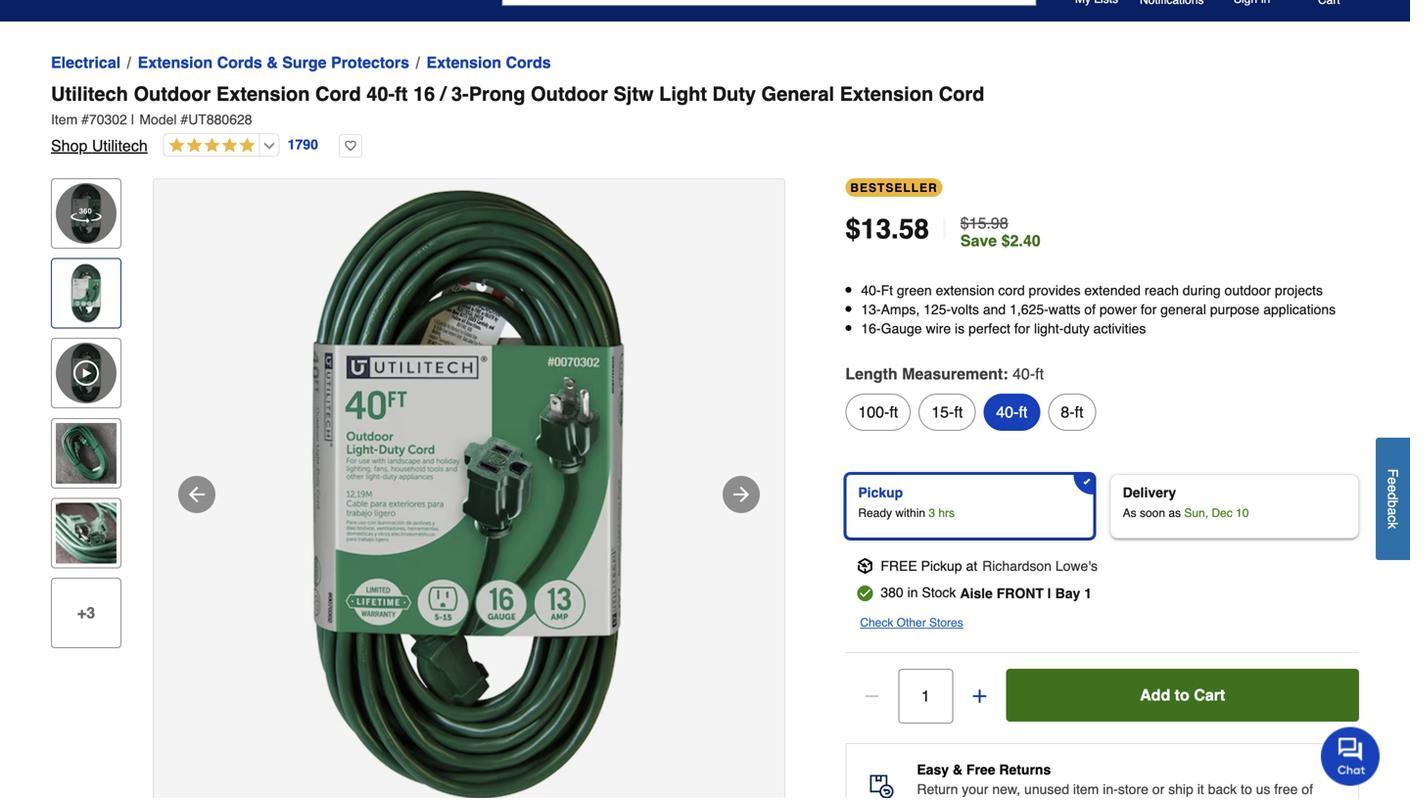 Task type: vqa. For each thing, say whether or not it's contained in the screenshot.
Electrical link on the top left of the page
yes



Task type: describe. For each thing, give the bounding box(es) containing it.
c
[[1385, 515, 1401, 522]]

2 e from the top
[[1385, 485, 1401, 492]]

3
[[929, 506, 935, 520]]

gauge
[[881, 321, 922, 337]]

pickup inside the pickup ready within 3 hrs
[[858, 484, 903, 500]]

2 cord from the left
[[939, 83, 984, 105]]

duty
[[712, 83, 756, 105]]

length measurement : 40-ft
[[845, 365, 1044, 383]]

& inside easy & free returns return your new, unused item in-store or ship it back to us free of
[[953, 762, 963, 777]]

40- inside 40-ft green extension cord provides extended reach during outdoor projects 13-amps, 125-volts and 1,625-watts of power for general purpose applications 16-gauge wire is perfect for light-duty activities
[[861, 283, 881, 298]]

70302
[[89, 112, 127, 127]]

cords for extension cords
[[506, 53, 551, 71]]

ft for 8-ft
[[1075, 403, 1083, 421]]

check other stores
[[860, 616, 963, 629]]

10
[[1236, 506, 1249, 520]]

8-ft
[[1061, 403, 1083, 421]]

40-ft
[[996, 403, 1027, 421]]

extension inside 'link'
[[426, 53, 501, 71]]

Stepper number input field with increment and decrement buttons number field
[[898, 669, 953, 723]]

outdoor
[[1225, 283, 1271, 298]]

add to cart
[[1140, 686, 1225, 704]]

check circle filled image
[[857, 585, 873, 601]]

duty
[[1064, 321, 1090, 337]]

ft for 100-ft
[[889, 403, 898, 421]]

2 outdoor from the left
[[531, 83, 608, 105]]

shop utilitech
[[51, 137, 148, 155]]

extension cords link
[[426, 51, 551, 74]]

wire
[[926, 321, 951, 337]]

stock
[[922, 584, 956, 600]]

item
[[1073, 781, 1099, 797]]

cords for extension cords & surge protectors
[[217, 53, 262, 71]]

0 vertical spatial &
[[267, 53, 278, 71]]

return
[[917, 781, 958, 797]]

save $2.40
[[960, 232, 1041, 250]]

green
[[897, 283, 932, 298]]

free
[[966, 762, 995, 777]]

soon
[[1140, 506, 1165, 520]]

or
[[1152, 781, 1165, 797]]

$15.98
[[960, 214, 1008, 232]]

provides
[[1029, 283, 1081, 298]]

f e e d b a c k
[[1385, 469, 1401, 529]]

front
[[997, 585, 1044, 601]]

volts
[[951, 302, 979, 317]]

1 vertical spatial for
[[1014, 321, 1030, 337]]

store
[[1118, 781, 1149, 797]]

1
[[1084, 585, 1092, 601]]

extension cords
[[426, 53, 551, 71]]

returns
[[999, 762, 1051, 777]]

13-
[[861, 302, 881, 317]]

protectors
[[331, 53, 409, 71]]

electrical
[[51, 53, 121, 71]]

perfect
[[968, 321, 1010, 337]]

40- inside utilitech outdoor extension cord 40-ft 16 / 3-prong outdoor sjtw light duty general extension cord item # 70302 | model # ut880628
[[366, 83, 395, 105]]

within
[[895, 506, 925, 520]]

cart
[[1194, 686, 1225, 704]]

ft for 15-ft
[[954, 403, 963, 421]]

activities
[[1093, 321, 1146, 337]]

stores
[[929, 616, 963, 629]]

58
[[899, 213, 929, 245]]

380 in stock aisle front | bay 1
[[881, 584, 1092, 601]]

1 outdoor from the left
[[134, 83, 211, 105]]

k
[[1385, 522, 1401, 529]]

extension right general
[[840, 83, 933, 105]]

ft right the : on the top right of page
[[1035, 365, 1044, 383]]

free
[[1274, 781, 1298, 797]]

plus image
[[970, 686, 989, 706]]

in-
[[1103, 781, 1118, 797]]

100-
[[858, 403, 889, 421]]

general
[[1161, 302, 1206, 317]]

16-
[[861, 321, 881, 337]]

arrow left image
[[185, 483, 209, 506]]

measurement
[[902, 365, 1003, 383]]

extension
[[936, 283, 994, 298]]

1 vertical spatial pickup
[[921, 558, 962, 574]]

utilitech  #ut880628 - thumbnail image
[[56, 263, 117, 324]]

easy
[[917, 762, 949, 777]]

delivery
[[1123, 484, 1176, 500]]

2 # from the left
[[181, 112, 188, 127]]

sjtw
[[613, 83, 654, 105]]

1790
[[288, 137, 318, 152]]

free
[[881, 558, 917, 574]]

ship
[[1168, 781, 1193, 797]]

sun,
[[1184, 506, 1208, 520]]

minus image
[[862, 686, 882, 706]]

+3
[[77, 604, 95, 622]]

surge
[[282, 53, 327, 71]]

ready
[[858, 506, 892, 520]]

check
[[860, 616, 893, 629]]

Search Query text field
[[503, 0, 947, 5]]

40- down the : on the top right of page
[[996, 403, 1019, 421]]

it
[[1197, 781, 1204, 797]]

arrow right image
[[730, 483, 753, 506]]

lowe's
[[1055, 558, 1098, 574]]

380
[[881, 584, 904, 600]]

$ 13 . 58
[[845, 213, 929, 245]]

ft for 40-ft
[[1019, 403, 1027, 421]]

applications
[[1263, 302, 1336, 317]]

4.8 stars image
[[164, 137, 255, 155]]

aisle
[[960, 585, 993, 601]]

electrical link
[[51, 51, 121, 74]]

pickup image
[[857, 558, 873, 574]]

shop
[[51, 137, 88, 155]]



Task type: locate. For each thing, give the bounding box(es) containing it.
e up the d
[[1385, 477, 1401, 485]]

0 horizontal spatial for
[[1014, 321, 1030, 337]]

prong
[[469, 83, 525, 105]]

cords up 'ut880628'
[[217, 53, 262, 71]]

utilitech
[[51, 83, 128, 105], [92, 137, 148, 155]]

a
[[1385, 507, 1401, 515]]

1 horizontal spatial cord
[[939, 83, 984, 105]]

1 horizontal spatial &
[[953, 762, 963, 777]]

1 e from the top
[[1385, 477, 1401, 485]]

to inside easy & free returns return your new, unused item in-store or ship it back to us free of
[[1241, 781, 1252, 797]]

1 cords from the left
[[217, 53, 262, 71]]

of right free
[[1302, 781, 1313, 797]]

3-
[[451, 83, 469, 105]]

free pickup at richardson lowe's
[[881, 558, 1098, 574]]

.
[[891, 213, 899, 245]]

other
[[897, 616, 926, 629]]

e up b
[[1385, 485, 1401, 492]]

general
[[761, 83, 834, 105]]

back
[[1208, 781, 1237, 797]]

outdoor
[[134, 83, 211, 105], [531, 83, 608, 105]]

:
[[1003, 365, 1008, 383]]

0 horizontal spatial &
[[267, 53, 278, 71]]

length
[[845, 365, 898, 383]]

1 horizontal spatial cords
[[506, 53, 551, 71]]

extension
[[138, 53, 213, 71], [426, 53, 501, 71], [216, 83, 310, 105], [840, 83, 933, 105]]

extension up '3-'
[[426, 53, 501, 71]]

0 horizontal spatial outdoor
[[134, 83, 211, 105]]

ft
[[395, 83, 408, 105], [1035, 365, 1044, 383], [889, 403, 898, 421], [954, 403, 963, 421], [1019, 403, 1027, 421], [1075, 403, 1083, 421]]

2 horizontal spatial |
[[1048, 585, 1051, 601]]

of
[[1084, 302, 1096, 317], [1302, 781, 1313, 797]]

1 horizontal spatial for
[[1141, 302, 1157, 317]]

to inside button
[[1175, 686, 1190, 704]]

watts
[[1049, 302, 1081, 317]]

is
[[955, 321, 965, 337]]

utilitech inside utilitech outdoor extension cord 40-ft 16 / 3-prong outdoor sjtw light duty general extension cord item # 70302 | model # ut880628
[[51, 83, 128, 105]]

dec
[[1212, 506, 1233, 520]]

utilitech down the 70302
[[92, 137, 148, 155]]

# right 'model'
[[181, 112, 188, 127]]

hrs
[[938, 506, 955, 520]]

15-
[[931, 403, 954, 421]]

40- down protectors
[[366, 83, 395, 105]]

to left us in the bottom of the page
[[1241, 781, 1252, 797]]

of up duty
[[1084, 302, 1096, 317]]

item number 7 0 3 0 2 and model number u t 8 8 0 6 2 8 element
[[51, 110, 1359, 129]]

0 vertical spatial utilitech
[[51, 83, 128, 105]]

extension down extension cords & surge protectors link
[[216, 83, 310, 105]]

1 vertical spatial of
[[1302, 781, 1313, 797]]

0 vertical spatial pickup
[[858, 484, 903, 500]]

during
[[1183, 283, 1221, 298]]

pickup
[[858, 484, 903, 500], [921, 558, 962, 574]]

option group
[[838, 466, 1367, 546]]

| right the 70302
[[131, 112, 135, 127]]

1 vertical spatial utilitech
[[92, 137, 148, 155]]

# right item at the left of page
[[81, 112, 89, 127]]

f e e d b a c k button
[[1376, 437, 1410, 560]]

at
[[966, 558, 977, 574]]

None search field
[[502, 0, 1036, 22]]

utilitech  #ut880628 image
[[154, 179, 784, 798]]

& left surge
[[267, 53, 278, 71]]

1 horizontal spatial of
[[1302, 781, 1313, 797]]

cord
[[315, 83, 361, 105], [939, 83, 984, 105]]

unused
[[1024, 781, 1069, 797]]

cords up utilitech outdoor extension cord 40-ft 16 / 3-prong outdoor sjtw light duty general extension cord item # 70302 | model # ut880628
[[506, 53, 551, 71]]

1 cord from the left
[[315, 83, 361, 105]]

light-
[[1034, 321, 1064, 337]]

projects
[[1275, 283, 1323, 298]]

/
[[440, 83, 446, 105]]

extension cords & surge protectors
[[138, 53, 409, 71]]

ft left 16
[[395, 83, 408, 105]]

2 cords from the left
[[506, 53, 551, 71]]

to right add
[[1175, 686, 1190, 704]]

1 horizontal spatial #
[[181, 112, 188, 127]]

of inside 40-ft green extension cord provides extended reach during outdoor projects 13-amps, 125-volts and 1,625-watts of power for general purpose applications 16-gauge wire is perfect for light-duty activities
[[1084, 302, 1096, 317]]

$
[[845, 213, 861, 245]]

pickup up ready
[[858, 484, 903, 500]]

1 vertical spatial to
[[1241, 781, 1252, 797]]

check other stores button
[[860, 613, 963, 632]]

richardson
[[982, 558, 1052, 574]]

0 horizontal spatial of
[[1084, 302, 1096, 317]]

light
[[659, 83, 707, 105]]

1 vertical spatial |
[[941, 212, 949, 246]]

&
[[267, 53, 278, 71], [953, 762, 963, 777]]

1 horizontal spatial outdoor
[[531, 83, 608, 105]]

1 # from the left
[[81, 112, 89, 127]]

ft down measurement
[[954, 403, 963, 421]]

1 horizontal spatial to
[[1241, 781, 1252, 797]]

power
[[1100, 302, 1137, 317]]

1 horizontal spatial pickup
[[921, 558, 962, 574]]

pickup up stock on the right bottom
[[921, 558, 962, 574]]

| inside utilitech outdoor extension cord 40-ft 16 / 3-prong outdoor sjtw light duty general extension cord item # 70302 | model # ut880628
[[131, 112, 135, 127]]

purpose
[[1210, 302, 1260, 317]]

0 horizontal spatial to
[[1175, 686, 1190, 704]]

ft down length
[[889, 403, 898, 421]]

ut880628
[[188, 112, 252, 127]]

b
[[1385, 500, 1401, 507]]

for down reach in the right top of the page
[[1141, 302, 1157, 317]]

utilitech  #ut880628 - thumbnail3 image
[[56, 503, 117, 563]]

15-ft
[[931, 403, 963, 421]]

add to cart button
[[1006, 669, 1359, 721]]

& left free in the right of the page
[[953, 762, 963, 777]]

0 horizontal spatial cords
[[217, 53, 262, 71]]

125-
[[924, 302, 951, 317]]

f
[[1385, 469, 1401, 477]]

us
[[1256, 781, 1270, 797]]

your
[[962, 781, 988, 797]]

delivery as soon as sun, dec 10
[[1123, 484, 1249, 520]]

2 vertical spatial |
[[1048, 585, 1051, 601]]

to
[[1175, 686, 1190, 704], [1241, 781, 1252, 797]]

extension cords & surge protectors link
[[138, 51, 409, 74]]

cords
[[217, 53, 262, 71], [506, 53, 551, 71]]

0 horizontal spatial cord
[[315, 83, 361, 105]]

in
[[907, 584, 918, 600]]

+3 button
[[51, 578, 121, 648]]

option group containing pickup
[[838, 466, 1367, 546]]

ft right 40-ft
[[1075, 403, 1083, 421]]

for
[[1141, 302, 1157, 317], [1014, 321, 1030, 337]]

reach
[[1145, 283, 1179, 298]]

0 vertical spatial for
[[1141, 302, 1157, 317]]

utilitech up the 70302
[[51, 83, 128, 105]]

$2.40
[[1001, 232, 1041, 250]]

utilitech  #ut880628 - thumbnail2 image
[[56, 423, 117, 484]]

for down 1,625-
[[1014, 321, 1030, 337]]

| inside 380 in stock aisle front | bay 1
[[1048, 585, 1051, 601]]

| right the 58
[[941, 212, 949, 246]]

ft inside utilitech outdoor extension cord 40-ft 16 / 3-prong outdoor sjtw light duty general extension cord item # 70302 | model # ut880628
[[395, 83, 408, 105]]

model
[[139, 112, 177, 127]]

d
[[1385, 492, 1401, 500]]

40-
[[366, 83, 395, 105], [861, 283, 881, 298], [1013, 365, 1035, 383], [996, 403, 1019, 421]]

40- right the : on the top right of page
[[1013, 365, 1035, 383]]

of for watts
[[1084, 302, 1096, 317]]

16
[[413, 83, 435, 105]]

8-
[[1061, 403, 1075, 421]]

cords inside extension cords & surge protectors link
[[217, 53, 262, 71]]

ft left 8-
[[1019, 403, 1027, 421]]

chat invite button image
[[1321, 726, 1381, 786]]

outdoor left sjtw
[[531, 83, 608, 105]]

1 vertical spatial &
[[953, 762, 963, 777]]

1 horizontal spatial |
[[941, 212, 949, 246]]

0 horizontal spatial pickup
[[858, 484, 903, 500]]

| left bay
[[1048, 585, 1051, 601]]

and
[[983, 302, 1006, 317]]

cords inside extension cords 'link'
[[506, 53, 551, 71]]

0 horizontal spatial |
[[131, 112, 135, 127]]

e
[[1385, 477, 1401, 485], [1385, 485, 1401, 492]]

of inside easy & free returns return your new, unused item in-store or ship it back to us free of
[[1302, 781, 1313, 797]]

extension up 'model'
[[138, 53, 213, 71]]

bestseller
[[850, 181, 938, 195]]

new,
[[992, 781, 1021, 797]]

#
[[81, 112, 89, 127], [181, 112, 188, 127]]

40- up 13-
[[861, 283, 881, 298]]

0 vertical spatial |
[[131, 112, 135, 127]]

of for free
[[1302, 781, 1313, 797]]

1,625-
[[1010, 302, 1049, 317]]

as
[[1123, 506, 1137, 520]]

heart outline image
[[339, 134, 362, 158]]

0 vertical spatial to
[[1175, 686, 1190, 704]]

easy & free returns return your new, unused item in-store or ship it back to us free of
[[917, 762, 1313, 798]]

item
[[51, 112, 78, 127]]

0 horizontal spatial #
[[81, 112, 89, 127]]

outdoor up 'model'
[[134, 83, 211, 105]]

pickup ready within 3 hrs
[[858, 484, 955, 520]]

0 vertical spatial of
[[1084, 302, 1096, 317]]



